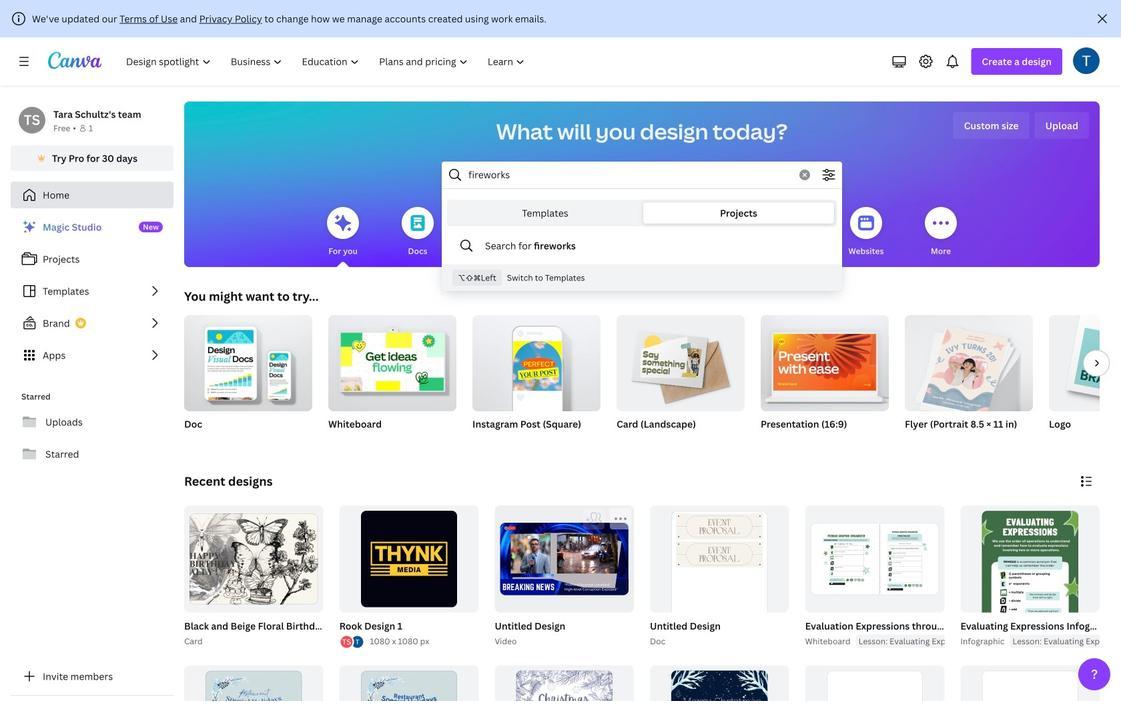 Task type: vqa. For each thing, say whether or not it's contained in the screenshot.
the topmost list
yes



Task type: locate. For each thing, give the bounding box(es) containing it.
group
[[473, 310, 601, 447], [473, 310, 601, 411], [617, 310, 745, 447], [617, 310, 745, 411], [761, 310, 890, 447], [761, 310, 890, 411], [906, 310, 1034, 447], [906, 310, 1034, 416], [184, 315, 313, 447], [184, 315, 313, 411], [329, 315, 457, 447], [1050, 315, 1122, 447], [1050, 315, 1122, 411], [182, 506, 352, 648], [184, 506, 324, 613], [337, 506, 479, 649], [340, 506, 479, 613], [492, 506, 634, 648], [495, 506, 634, 613], [648, 506, 790, 648], [650, 506, 790, 647], [803, 506, 1053, 648], [806, 506, 945, 613], [959, 506, 1122, 701], [961, 506, 1101, 701], [184, 665, 324, 701], [340, 665, 479, 701], [495, 665, 634, 701], [650, 665, 790, 701], [806, 665, 945, 701], [961, 665, 1101, 701]]

None search field
[[442, 162, 843, 291]]

list
[[11, 214, 174, 369], [340, 635, 365, 649]]

1 vertical spatial list
[[340, 635, 365, 649]]

0 vertical spatial list
[[11, 214, 174, 369]]

1 horizontal spatial list
[[340, 635, 365, 649]]

0 horizontal spatial list
[[11, 214, 174, 369]]

tara schultz's team element
[[19, 107, 45, 134]]



Task type: describe. For each thing, give the bounding box(es) containing it.
tara schultz image
[[1074, 47, 1101, 74]]

top level navigation element
[[118, 48, 537, 75]]

Search search field
[[469, 162, 792, 188]]

tara schultz's team image
[[19, 107, 45, 134]]



